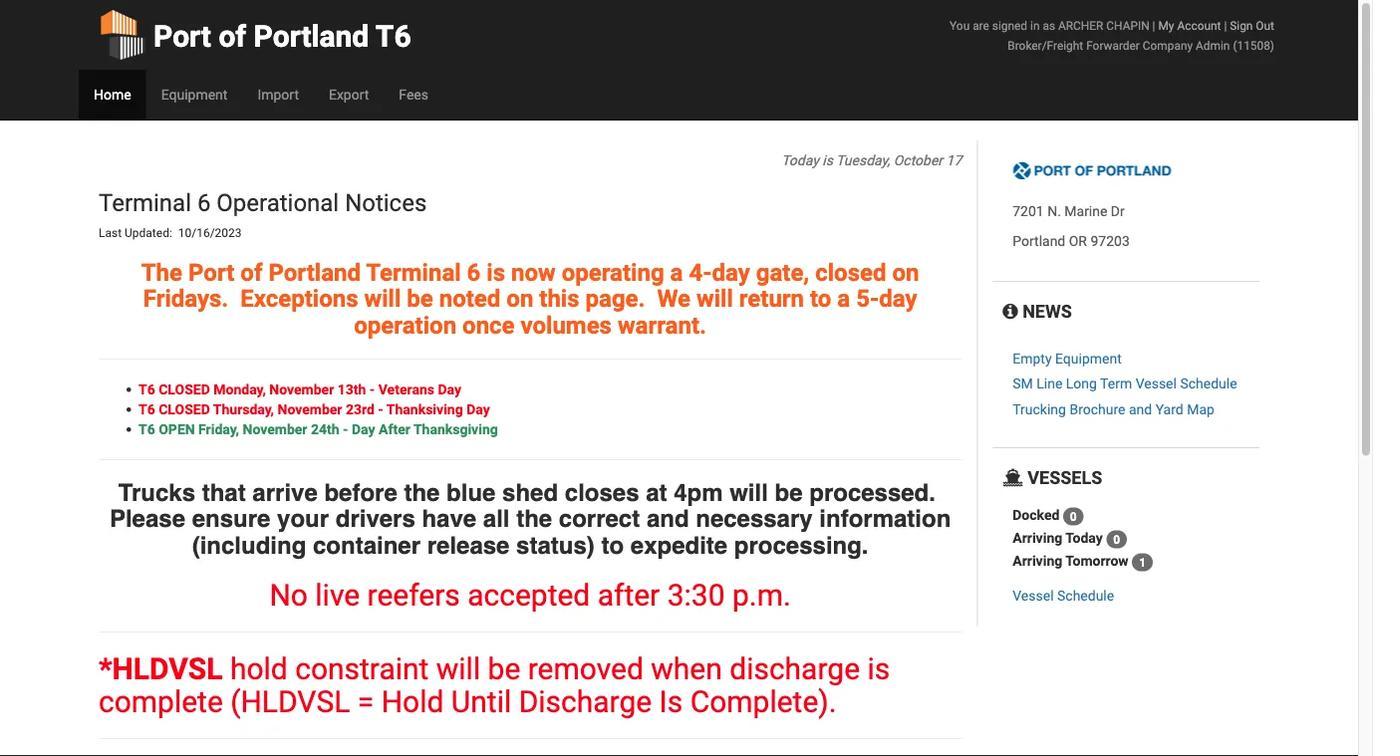 Task type: locate. For each thing, give the bounding box(es) containing it.
1 vertical spatial schedule
[[1058, 588, 1115, 605]]

1 horizontal spatial 0
[[1114, 533, 1121, 547]]

removed
[[528, 652, 644, 687]]

1 vertical spatial of
[[241, 258, 263, 287]]

1 horizontal spatial and
[[1130, 401, 1153, 418]]

to
[[811, 285, 832, 313], [602, 532, 624, 559]]

is right discharge
[[868, 652, 891, 687]]

the
[[404, 479, 440, 507], [517, 506, 553, 533]]

5-
[[857, 285, 880, 313]]

release
[[427, 532, 510, 559]]

t6 up the trucks
[[139, 401, 155, 418]]

portland
[[254, 18, 369, 54], [1013, 233, 1066, 249], [269, 258, 361, 287]]

and inside trucks that arrive before the blue shed closes at 4pm will be processed. please ensure your drivers have all the correct and necessary information (including container release status) to expedite processing.
[[647, 506, 689, 533]]

2 vertical spatial november
[[243, 421, 308, 437]]

1 vertical spatial closed
[[159, 401, 210, 418]]

be down accepted
[[488, 652, 521, 687]]

will down reefers
[[436, 652, 481, 687]]

trucking brochure and yard map link
[[1013, 401, 1215, 418]]

operation
[[354, 311, 457, 339]]

| left sign
[[1225, 18, 1228, 32]]

to right gate, in the top of the page
[[811, 285, 832, 313]]

accepted
[[468, 578, 591, 613]]

0 horizontal spatial today
[[782, 152, 819, 168]]

1 vertical spatial 6
[[467, 258, 481, 287]]

-
[[370, 381, 375, 398], [378, 401, 384, 418], [343, 421, 348, 437]]

1 vertical spatial is
[[487, 258, 506, 287]]

is inside the hold constraint will be removed when discharge is complete (hldvsl = hold until discharge is complete).
[[868, 652, 891, 687]]

portland up import
[[254, 18, 369, 54]]

port of portland t6 image
[[1013, 161, 1173, 181]]

schedule up map
[[1181, 376, 1238, 392]]

day up thanksiving
[[438, 381, 462, 398]]

vessel
[[1136, 376, 1177, 392], [1013, 588, 1054, 605]]

1 vertical spatial day
[[467, 401, 490, 418]]

0 horizontal spatial be
[[407, 285, 433, 313]]

0 horizontal spatial vessel
[[1013, 588, 1054, 605]]

terminal inside the port of portland terminal 6 is now operating a 4-day gate, closed on fridays.  exceptions will be noted on this page.  we will return to a 5-day operation once volumes warrant.
[[366, 258, 461, 287]]

is left tuesday,
[[823, 152, 833, 168]]

equipment up long
[[1056, 351, 1122, 367]]

arriving
[[1013, 531, 1063, 547], [1013, 554, 1063, 570]]

portland inside the port of portland terminal 6 is now operating a 4-day gate, closed on fridays.  exceptions will be noted on this page.  we will return to a 5-day operation once volumes warrant.
[[269, 258, 361, 287]]

0 right docked
[[1071, 510, 1078, 524]]

1 vertical spatial -
[[378, 401, 384, 418]]

are
[[973, 18, 990, 32]]

the left blue
[[404, 479, 440, 507]]

n.
[[1048, 203, 1062, 219]]

t6 left monday,
[[139, 381, 155, 398]]

will right we
[[697, 285, 734, 313]]

1 horizontal spatial terminal
[[366, 258, 461, 287]]

export button
[[314, 70, 384, 120]]

0 vertical spatial 0
[[1071, 510, 1078, 524]]

0 vertical spatial arriving
[[1013, 531, 1063, 547]]

0 vertical spatial be
[[407, 285, 433, 313]]

docked 0 arriving today 0 arriving tomorrow 1
[[1013, 508, 1147, 570]]

port
[[154, 18, 211, 54], [188, 258, 235, 287]]

23rd
[[346, 401, 375, 418]]

0 vertical spatial 6
[[197, 189, 211, 217]]

fees button
[[384, 70, 444, 120]]

once
[[463, 311, 515, 339]]

1 vertical spatial today
[[1066, 531, 1103, 547]]

day
[[438, 381, 462, 398], [467, 401, 490, 418], [352, 421, 375, 437]]

schedule down "tomorrow" in the bottom right of the page
[[1058, 588, 1115, 605]]

until
[[451, 684, 512, 720]]

2 | from the left
[[1225, 18, 1228, 32]]

on
[[893, 258, 920, 287], [507, 285, 534, 313]]

2 vertical spatial be
[[488, 652, 521, 687]]

1 vertical spatial to
[[602, 532, 624, 559]]

1 vertical spatial be
[[775, 479, 803, 507]]

1 horizontal spatial is
[[823, 152, 833, 168]]

a left 4-
[[671, 258, 683, 287]]

trucking
[[1013, 401, 1067, 418]]

please
[[110, 506, 185, 533]]

information
[[820, 506, 951, 533]]

1 horizontal spatial vessel
[[1136, 376, 1177, 392]]

the
[[141, 258, 182, 287]]

1 vertical spatial equipment
[[1056, 351, 1122, 367]]

1 arriving from the top
[[1013, 531, 1063, 547]]

0 vertical spatial to
[[811, 285, 832, 313]]

and left yard
[[1130, 401, 1153, 418]]

is
[[660, 684, 683, 720]]

1 horizontal spatial equipment
[[1056, 351, 1122, 367]]

blue
[[447, 479, 496, 507]]

6 up 10/16/2023
[[197, 189, 211, 217]]

of up the equipment dropdown button
[[219, 18, 246, 54]]

2 vertical spatial -
[[343, 421, 348, 437]]

0 horizontal spatial to
[[602, 532, 624, 559]]

2 horizontal spatial -
[[378, 401, 384, 418]]

0 horizontal spatial a
[[671, 258, 683, 287]]

that
[[202, 479, 246, 507]]

2 horizontal spatial day
[[467, 401, 490, 418]]

a
[[671, 258, 683, 287], [838, 285, 851, 313]]

0 horizontal spatial 6
[[197, 189, 211, 217]]

port of portland t6 link
[[99, 0, 411, 70]]

0 vertical spatial equipment
[[161, 86, 228, 103]]

- right 13th
[[370, 381, 375, 398]]

0 horizontal spatial |
[[1153, 18, 1156, 32]]

on right 5-
[[893, 258, 920, 287]]

2 vertical spatial is
[[868, 652, 891, 687]]

0 horizontal spatial day
[[352, 421, 375, 437]]

1 horizontal spatial |
[[1225, 18, 1228, 32]]

1 horizontal spatial today
[[1066, 531, 1103, 547]]

today left tuesday,
[[782, 152, 819, 168]]

1 horizontal spatial the
[[517, 506, 553, 533]]

10/16/2023
[[178, 226, 242, 240]]

1 vertical spatial terminal
[[366, 258, 461, 287]]

to up after
[[602, 532, 624, 559]]

portland inside port of portland t6 link
[[254, 18, 369, 54]]

1 horizontal spatial -
[[370, 381, 375, 398]]

1 vertical spatial and
[[647, 506, 689, 533]]

we
[[658, 285, 691, 313]]

t6 left open
[[139, 421, 155, 437]]

today up "tomorrow" in the bottom right of the page
[[1066, 531, 1103, 547]]

home
[[94, 86, 131, 103]]

- right the 24th on the bottom of the page
[[343, 421, 348, 437]]

0 horizontal spatial -
[[343, 421, 348, 437]]

0 vertical spatial day
[[438, 381, 462, 398]]

account
[[1178, 18, 1222, 32]]

port inside the port of portland terminal 6 is now operating a 4-day gate, closed on fridays.  exceptions will be noted on this page.  we will return to a 5-day operation once volumes warrant.
[[188, 258, 235, 287]]

terminal up last
[[99, 189, 191, 217]]

- right 23rd
[[378, 401, 384, 418]]

1 horizontal spatial 6
[[467, 258, 481, 287]]

warrant.
[[618, 311, 707, 339]]

equipment button
[[146, 70, 243, 120]]

0 vertical spatial of
[[219, 18, 246, 54]]

0 vertical spatial schedule
[[1181, 376, 1238, 392]]

0 up "tomorrow" in the bottom right of the page
[[1114, 533, 1121, 547]]

2 vertical spatial portland
[[269, 258, 361, 287]]

vessel down 'docked 0 arriving today 0 arriving tomorrow 1'
[[1013, 588, 1054, 605]]

0 horizontal spatial terminal
[[99, 189, 191, 217]]

today inside 'docked 0 arriving today 0 arriving tomorrow 1'
[[1066, 531, 1103, 547]]

arriving down docked
[[1013, 531, 1063, 547]]

october
[[894, 152, 943, 168]]

ensure
[[192, 506, 271, 533]]

and right the correct
[[647, 506, 689, 533]]

1 horizontal spatial to
[[811, 285, 832, 313]]

17
[[947, 152, 962, 168]]

out
[[1257, 18, 1275, 32]]

be up processing.
[[775, 479, 803, 507]]

thanksgiving
[[414, 421, 498, 437]]

necessary
[[696, 506, 813, 533]]

day up thanksgiving at the left bottom of the page
[[467, 401, 490, 418]]

port down 10/16/2023
[[188, 258, 235, 287]]

1 vertical spatial port
[[188, 258, 235, 287]]

brochure
[[1070, 401, 1126, 418]]

0 vertical spatial vessel
[[1136, 376, 1177, 392]]

the right the all
[[517, 506, 553, 533]]

|
[[1153, 18, 1156, 32], [1225, 18, 1228, 32]]

1 horizontal spatial schedule
[[1181, 376, 1238, 392]]

a left 5-
[[838, 285, 851, 313]]

0 vertical spatial november
[[270, 381, 334, 398]]

1
[[1140, 556, 1147, 570]]

0 vertical spatial portland
[[254, 18, 369, 54]]

vessel inside 'empty equipment sm line long term vessel schedule trucking brochure and yard map'
[[1136, 376, 1177, 392]]

terminal
[[99, 189, 191, 217], [366, 258, 461, 287]]

portland down 7201
[[1013, 233, 1066, 249]]

you
[[950, 18, 970, 32]]

terminal inside terminal 6 operational notices last updated:  10/16/2023
[[99, 189, 191, 217]]

will
[[364, 285, 401, 313], [697, 285, 734, 313], [730, 479, 769, 507], [436, 652, 481, 687]]

13th
[[338, 381, 366, 398]]

0 horizontal spatial and
[[647, 506, 689, 533]]

is left now
[[487, 258, 506, 287]]

0 horizontal spatial equipment
[[161, 86, 228, 103]]

1 vertical spatial vessel
[[1013, 588, 1054, 605]]

be
[[407, 285, 433, 313], [775, 479, 803, 507], [488, 652, 521, 687]]

3:30
[[668, 578, 725, 613]]

2 horizontal spatial is
[[868, 652, 891, 687]]

no live reefers accepted after 3:30 p.m.
[[270, 578, 792, 613]]

vessel schedule link
[[1013, 588, 1115, 605]]

0 vertical spatial closed
[[159, 381, 210, 398]]

notices
[[345, 189, 427, 217]]

1 vertical spatial arriving
[[1013, 554, 1063, 570]]

will right 4pm
[[730, 479, 769, 507]]

be inside the hold constraint will be removed when discharge is complete (hldvsl = hold until discharge is complete).
[[488, 652, 521, 687]]

t6 up fees
[[376, 18, 411, 54]]

2 vertical spatial day
[[352, 421, 375, 437]]

0 vertical spatial -
[[370, 381, 375, 398]]

6 up once
[[467, 258, 481, 287]]

| left my
[[1153, 18, 1156, 32]]

empty equipment sm line long term vessel schedule trucking brochure and yard map
[[1013, 351, 1238, 418]]

day down 23rd
[[352, 421, 375, 437]]

friday,
[[199, 421, 239, 437]]

terminal up operation
[[366, 258, 461, 287]]

0 vertical spatial and
[[1130, 401, 1153, 418]]

correct
[[559, 506, 640, 533]]

1 vertical spatial 0
[[1114, 533, 1121, 547]]

portland down terminal 6 operational notices last updated:  10/16/2023
[[269, 258, 361, 287]]

last
[[99, 226, 122, 240]]

arriving up vessel schedule
[[1013, 554, 1063, 570]]

t6 inside port of portland t6 link
[[376, 18, 411, 54]]

tomorrow
[[1066, 554, 1129, 570]]

vessel up yard
[[1136, 376, 1177, 392]]

equipment right home at the top of page
[[161, 86, 228, 103]]

p.m.
[[733, 578, 792, 613]]

port up the equipment dropdown button
[[154, 18, 211, 54]]

drivers
[[336, 506, 416, 533]]

on left this
[[507, 285, 534, 313]]

status)
[[517, 532, 595, 559]]

0 vertical spatial terminal
[[99, 189, 191, 217]]

constraint
[[295, 652, 429, 687]]

0 vertical spatial today
[[782, 152, 819, 168]]

schedule
[[1181, 376, 1238, 392], [1058, 588, 1115, 605]]

of inside the port of portland terminal 6 is now operating a 4-day gate, closed on fridays.  exceptions will be noted on this page.  we will return to a 5-day operation once volumes warrant.
[[241, 258, 263, 287]]

1 vertical spatial november
[[278, 401, 342, 418]]

0 horizontal spatial is
[[487, 258, 506, 287]]

2 horizontal spatial be
[[775, 479, 803, 507]]

of down 10/16/2023
[[241, 258, 263, 287]]

7201 n. marine dr
[[1013, 203, 1125, 219]]

1 horizontal spatial be
[[488, 652, 521, 687]]

docked
[[1013, 508, 1060, 524]]

equipment inside 'empty equipment sm line long term vessel schedule trucking brochure and yard map'
[[1056, 351, 1122, 367]]

be left noted
[[407, 285, 433, 313]]



Task type: describe. For each thing, give the bounding box(es) containing it.
reefers
[[367, 578, 460, 613]]

my account link
[[1159, 18, 1222, 32]]

1 vertical spatial portland
[[1013, 233, 1066, 249]]

(hldvsl
[[231, 684, 350, 720]]

news
[[1019, 301, 1073, 322]]

after
[[598, 578, 660, 613]]

the port of portland terminal 6 is now operating a 4-day gate, closed on fridays.  exceptions will be noted on this page.  we will return to a 5-day operation once volumes warrant.
[[141, 258, 920, 339]]

be inside the port of portland terminal 6 is now operating a 4-day gate, closed on fridays.  exceptions will be noted on this page.  we will return to a 5-day operation once volumes warrant.
[[407, 285, 433, 313]]

long
[[1067, 376, 1098, 392]]

as
[[1043, 18, 1056, 32]]

import
[[258, 86, 299, 103]]

today is tuesday, october 17
[[782, 152, 962, 168]]

7201
[[1013, 203, 1045, 219]]

1 | from the left
[[1153, 18, 1156, 32]]

schedule inside 'empty equipment sm line long term vessel schedule trucking brochure and yard map'
[[1181, 376, 1238, 392]]

equipment inside dropdown button
[[161, 86, 228, 103]]

=
[[358, 684, 374, 720]]

hold
[[230, 652, 288, 687]]

term
[[1101, 376, 1133, 392]]

2 arriving from the top
[[1013, 554, 1063, 570]]

before
[[324, 479, 398, 507]]

all
[[483, 506, 510, 533]]

fees
[[399, 86, 429, 103]]

hold constraint will be removed when discharge is complete (hldvsl = hold until discharge is complete).
[[99, 652, 891, 720]]

will right exceptions
[[364, 285, 401, 313]]

expedite
[[631, 532, 728, 559]]

4pm
[[674, 479, 723, 507]]

sm
[[1013, 376, 1034, 392]]

you are signed in as archer chapin | my account | sign out broker/freight forwarder company admin (11508)
[[950, 18, 1275, 52]]

archer
[[1059, 18, 1104, 32]]

vessel schedule
[[1013, 588, 1115, 605]]

this
[[540, 285, 580, 313]]

arrive
[[253, 479, 318, 507]]

empty
[[1013, 351, 1052, 367]]

6 inside terminal 6 operational notices last updated:  10/16/2023
[[197, 189, 211, 217]]

chapin
[[1107, 18, 1150, 32]]

0 horizontal spatial schedule
[[1058, 588, 1115, 605]]

or
[[1070, 233, 1088, 249]]

export
[[329, 86, 369, 103]]

marine
[[1065, 203, 1108, 219]]

4-
[[689, 258, 712, 287]]

monday,
[[214, 381, 266, 398]]

closed
[[816, 258, 887, 287]]

company
[[1143, 38, 1194, 52]]

(11508)
[[1234, 38, 1275, 52]]

will inside trucks that arrive before the blue shed closes at 4pm will be processed. please ensure your drivers have all the correct and necessary information (including container release status) to expedite processing.
[[730, 479, 769, 507]]

shed
[[503, 479, 558, 507]]

1 horizontal spatial on
[[893, 258, 920, 287]]

and inside 'empty equipment sm line long term vessel schedule trucking brochure and yard map'
[[1130, 401, 1153, 418]]

closes
[[565, 479, 640, 507]]

be inside trucks that arrive before the blue shed closes at 4pm will be processed. please ensure your drivers have all the correct and necessary information (including container release status) to expedite processing.
[[775, 479, 803, 507]]

0 horizontal spatial 0
[[1071, 510, 1078, 524]]

complete).
[[691, 684, 837, 720]]

vessels
[[1024, 467, 1103, 488]]

yard
[[1156, 401, 1184, 418]]

discharge
[[730, 652, 860, 687]]

exceptions
[[241, 285, 359, 313]]

trucks
[[118, 479, 195, 507]]

1 horizontal spatial day
[[438, 381, 462, 398]]

ship image
[[1003, 468, 1024, 486]]

(including
[[192, 532, 306, 559]]

1 horizontal spatial a
[[838, 285, 851, 313]]

info circle image
[[1003, 302, 1019, 320]]

to inside trucks that arrive before the blue shed closes at 4pm will be processed. please ensure your drivers have all the correct and necessary information (including container release status) to expedite processing.
[[602, 532, 624, 559]]

6 inside the port of portland terminal 6 is now operating a 4-day gate, closed on fridays.  exceptions will be noted on this page.  we will return to a 5-day operation once volumes warrant.
[[467, 258, 481, 287]]

0 vertical spatial port
[[154, 18, 211, 54]]

tuesday,
[[837, 152, 891, 168]]

to inside the port of portland terminal 6 is now operating a 4-day gate, closed on fridays.  exceptions will be noted on this page.  we will return to a 5-day operation once volumes warrant.
[[811, 285, 832, 313]]

volumes
[[521, 311, 612, 339]]

forwarder
[[1087, 38, 1140, 52]]

1 horizontal spatial day
[[880, 285, 918, 313]]

import button
[[243, 70, 314, 120]]

signed
[[993, 18, 1028, 32]]

operational
[[217, 189, 339, 217]]

0 horizontal spatial day
[[712, 258, 751, 287]]

have
[[422, 506, 477, 533]]

home button
[[79, 70, 146, 120]]

0 horizontal spatial the
[[404, 479, 440, 507]]

no
[[270, 578, 308, 613]]

dr
[[1112, 203, 1125, 219]]

1 closed from the top
[[159, 381, 210, 398]]

is inside the port of portland terminal 6 is now operating a 4-day gate, closed on fridays.  exceptions will be noted on this page.  we will return to a 5-day operation once volumes warrant.
[[487, 258, 506, 287]]

trucks that arrive before the blue shed closes at 4pm will be processed. please ensure your drivers have all the correct and necessary information (including container release status) to expedite processing.
[[110, 479, 951, 559]]

terminal 6 operational notices last updated:  10/16/2023
[[99, 189, 433, 240]]

admin
[[1197, 38, 1231, 52]]

line
[[1037, 376, 1063, 392]]

container
[[313, 532, 421, 559]]

open
[[159, 421, 195, 437]]

in
[[1031, 18, 1040, 32]]

will inside the hold constraint will be removed when discharge is complete (hldvsl = hold until discharge is complete).
[[436, 652, 481, 687]]

veterans
[[379, 381, 435, 398]]

empty equipment link
[[1013, 351, 1122, 367]]

2 closed from the top
[[159, 401, 210, 418]]

noted
[[439, 285, 501, 313]]

now
[[512, 258, 556, 287]]

*hldvsl
[[99, 652, 223, 687]]

portland or 97203
[[1013, 233, 1130, 249]]

0 vertical spatial is
[[823, 152, 833, 168]]

hold
[[382, 684, 444, 720]]

0 horizontal spatial on
[[507, 285, 534, 313]]

live
[[315, 578, 360, 613]]

97203
[[1091, 233, 1130, 249]]



Task type: vqa. For each thing, say whether or not it's contained in the screenshot.
have
yes



